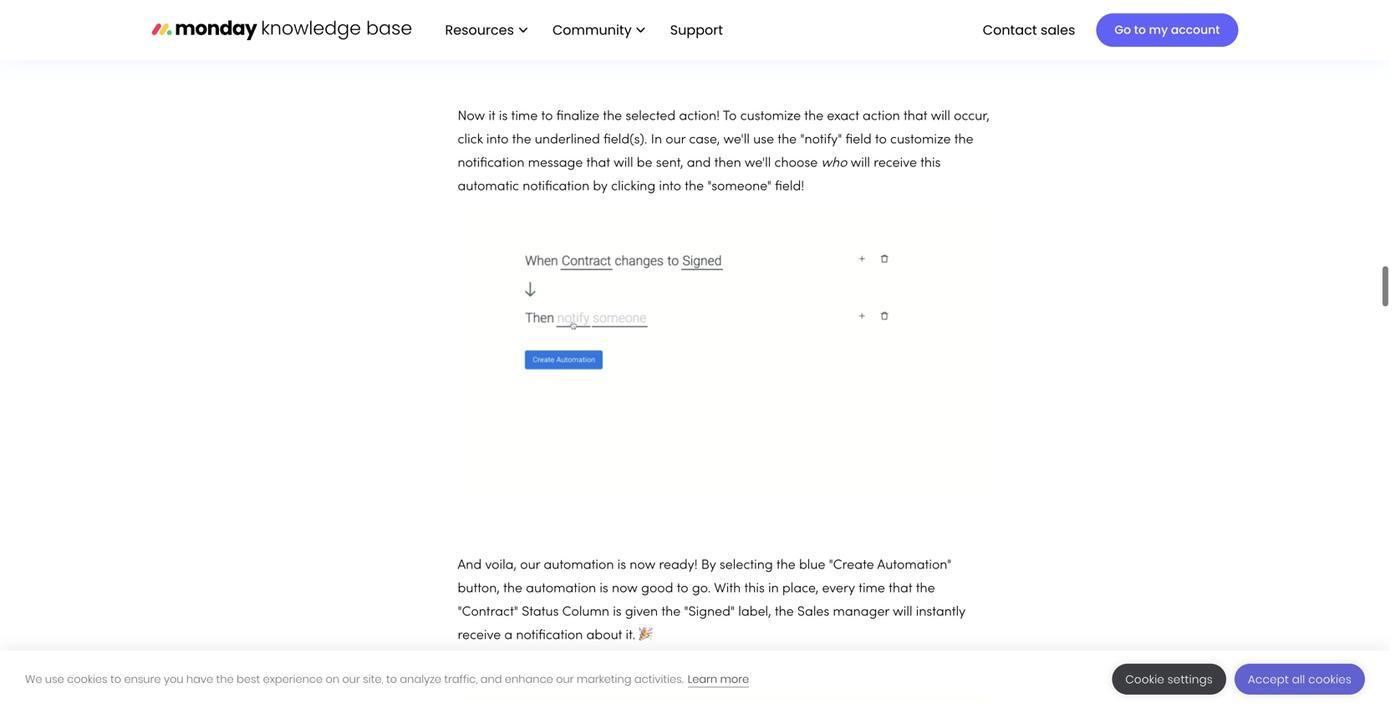 Task type: locate. For each thing, give the bounding box(es) containing it.
go to my account link
[[1096, 13, 1238, 47]]

0 vertical spatial this
[[920, 157, 941, 170]]

contact sales link
[[974, 16, 1084, 44]]

sales
[[1041, 20, 1075, 39]]

and
[[687, 157, 711, 170], [480, 672, 502, 687]]

0 horizontal spatial into
[[486, 134, 509, 146]]

our inside and voila, our automation is now ready! by selecting the blue "create automation" button, the automation is now good to go.
[[520, 559, 540, 572]]

the left "someone"
[[685, 181, 704, 193]]

customize
[[740, 110, 801, 123], [890, 134, 951, 146]]

is up the column
[[600, 582, 608, 595]]

to inside and voila, our automation is now ready! by selecting the blue "create automation" button, the automation is now good to go.
[[677, 582, 689, 595]]

column
[[562, 606, 609, 618]]

activities.
[[634, 672, 684, 687]]

0 horizontal spatial time
[[511, 110, 538, 123]]

cookies inside button
[[1308, 672, 1352, 687]]

to left go.
[[677, 582, 689, 595]]

automatic
[[458, 181, 519, 193]]

1 vertical spatial time
[[859, 582, 885, 595]]

now up good
[[630, 559, 656, 572]]

into inside "now it is time to finalize the selected action! to customize the exact action that will occur, click into the underlined field(s). in our case, we'll use the "notify" field to customize the notification message that will be sent, and then we'll choose"
[[486, 134, 509, 146]]

0 vertical spatial use
[[753, 134, 774, 146]]

0 horizontal spatial this
[[744, 582, 765, 595]]

place,
[[782, 582, 819, 595]]

our inside "now it is time to finalize the selected action! to customize the exact action that will occur, click into the underlined field(s). in our case, we'll use the "notify" field to customize the notification message that will be sent, and then we'll choose"
[[666, 134, 686, 146]]

the
[[603, 110, 622, 123], [804, 110, 824, 123], [512, 134, 531, 146], [778, 134, 797, 146], [954, 134, 974, 146], [685, 181, 704, 193], [776, 559, 796, 572], [503, 582, 522, 595], [916, 582, 935, 595], [661, 606, 681, 618], [775, 606, 794, 618], [216, 672, 234, 687]]

selected
[[626, 110, 676, 123]]

is right it
[[499, 110, 508, 123]]

customize right to at the top right of page
[[740, 110, 801, 123]]

blue
[[799, 559, 825, 572]]

the up the "notify"
[[804, 110, 824, 123]]

is left given
[[613, 606, 622, 618]]

choose
[[775, 157, 818, 170]]

cookie settings button
[[1112, 664, 1226, 695]]

the left best at the left bottom
[[216, 672, 234, 687]]

monday.com logo image
[[152, 12, 412, 47]]

and right traffic,
[[480, 672, 502, 687]]

is
[[499, 110, 508, 123], [617, 559, 626, 572], [600, 582, 608, 595], [613, 606, 622, 618]]

2 vertical spatial that
[[889, 582, 912, 595]]

into down it
[[486, 134, 509, 146]]

0 horizontal spatial customize
[[740, 110, 801, 123]]

0 horizontal spatial use
[[45, 672, 64, 687]]

0 vertical spatial receive
[[874, 157, 917, 170]]

learn
[[688, 672, 717, 687]]

receive down action
[[874, 157, 917, 170]]

is inside "now it is time to finalize the selected action! to customize the exact action that will occur, click into the underlined field(s). in our case, we'll use the "notify" field to customize the notification message that will be sent, and then we'll choose"
[[499, 110, 508, 123]]

1 horizontal spatial customize
[[890, 134, 951, 146]]

selecting
[[720, 559, 773, 572]]

sent,
[[656, 157, 683, 170]]

field
[[846, 134, 872, 146]]

now up given
[[612, 582, 638, 595]]

will left be
[[614, 157, 633, 170]]

1 horizontal spatial use
[[753, 134, 774, 146]]

1 horizontal spatial cookies
[[1308, 672, 1352, 687]]

then
[[714, 157, 741, 170]]

we
[[25, 672, 42, 687]]

2 cookies from the left
[[1308, 672, 1352, 687]]

cookies for all
[[1308, 672, 1352, 687]]

automation up status
[[526, 582, 596, 595]]

enhance
[[505, 672, 553, 687]]

notification down message
[[523, 181, 589, 193]]

0 horizontal spatial receive
[[458, 629, 501, 642]]

0 horizontal spatial cookies
[[67, 672, 108, 687]]

0 vertical spatial and
[[687, 157, 711, 170]]

occur,
[[954, 110, 990, 123]]

will left instantly
[[893, 606, 912, 618]]

notification up "automatic"
[[458, 157, 524, 170]]

now it is time to finalize the selected action! to customize the exact action that will occur, click into the underlined field(s). in our case, we'll use the "notify" field to customize the notification message that will be sent, and then we'll choose
[[458, 110, 990, 170]]

the inside will receive this automatic notification by clicking into the "someone" field!
[[685, 181, 704, 193]]

this
[[920, 157, 941, 170], [744, 582, 765, 595]]

2 vertical spatial notification
[[516, 629, 583, 642]]

1 vertical spatial this
[[744, 582, 765, 595]]

ensure
[[124, 672, 161, 687]]

to
[[1134, 22, 1146, 38], [541, 110, 553, 123], [875, 134, 887, 146], [677, 582, 689, 595], [110, 672, 121, 687], [386, 672, 397, 687]]

cookies right all
[[1308, 672, 1352, 687]]

cpt2112151538 1143x623.gif image
[[458, 212, 993, 503]]

site,
[[363, 672, 383, 687]]

to inside main element
[[1134, 22, 1146, 38]]

automation
[[544, 559, 614, 572], [526, 582, 596, 595]]

0 vertical spatial customize
[[740, 110, 801, 123]]

is inside the with this in place, every time that the "contract" status column is given the "signed" label, the sales manager will instantly receive a notification about it. 🎉
[[613, 606, 622, 618]]

now
[[630, 559, 656, 572], [612, 582, 638, 595]]

cookies for use
[[67, 672, 108, 687]]

field!
[[775, 181, 804, 193]]

cookies
[[67, 672, 108, 687], [1308, 672, 1352, 687]]

that down automation"
[[889, 582, 912, 595]]

cpt2112151530 1186x632.gif image
[[458, 0, 993, 55]]

click
[[458, 134, 483, 146]]

1 horizontal spatial receive
[[874, 157, 917, 170]]

underlined
[[535, 134, 600, 146]]

1 horizontal spatial this
[[920, 157, 941, 170]]

1 horizontal spatial and
[[687, 157, 711, 170]]

0 horizontal spatial and
[[480, 672, 502, 687]]

about
[[586, 629, 622, 642]]

1 vertical spatial use
[[45, 672, 64, 687]]

automation up the column
[[544, 559, 614, 572]]

notification down status
[[516, 629, 583, 642]]

our right in
[[666, 134, 686, 146]]

exact
[[827, 110, 859, 123]]

time up manager
[[859, 582, 885, 595]]

"someone"
[[707, 181, 772, 193]]

1 horizontal spatial into
[[659, 181, 681, 193]]

we'll down to at the top right of page
[[723, 134, 750, 146]]

the up choose
[[778, 134, 797, 146]]

cookies right we
[[67, 672, 108, 687]]

account
[[1171, 22, 1220, 38]]

1 vertical spatial and
[[480, 672, 502, 687]]

best
[[237, 672, 260, 687]]

notification
[[458, 157, 524, 170], [523, 181, 589, 193], [516, 629, 583, 642]]

use up "someone"
[[753, 134, 774, 146]]

case,
[[689, 134, 720, 146]]

1 vertical spatial customize
[[890, 134, 951, 146]]

finalize
[[556, 110, 599, 123]]

list
[[428, 0, 736, 60]]

the down automation"
[[916, 582, 935, 595]]

1 vertical spatial notification
[[523, 181, 589, 193]]

every
[[822, 582, 855, 595]]

"notify"
[[800, 134, 842, 146]]

receive inside the with this in place, every time that the "contract" status column is given the "signed" label, the sales manager will instantly receive a notification about it. 🎉
[[458, 629, 501, 642]]

into down sent,
[[659, 181, 681, 193]]

the down the "voila,"
[[503, 582, 522, 595]]

will
[[931, 110, 950, 123], [614, 157, 633, 170], [851, 157, 870, 170], [893, 606, 912, 618]]

1 vertical spatial into
[[659, 181, 681, 193]]

support link
[[662, 16, 736, 44], [670, 20, 728, 39]]

use right we
[[45, 672, 64, 687]]

use inside "now it is time to finalize the selected action! to customize the exact action that will occur, click into the underlined field(s). in our case, we'll use the "notify" field to customize the notification message that will be sent, and then we'll choose"
[[753, 134, 774, 146]]

be
[[637, 157, 652, 170]]

the down occur,
[[954, 134, 974, 146]]

time
[[511, 110, 538, 123], [859, 582, 885, 595]]

0 vertical spatial time
[[511, 110, 538, 123]]

and down case,
[[687, 157, 711, 170]]

0 vertical spatial that
[[904, 110, 927, 123]]

our right the "voila,"
[[520, 559, 540, 572]]

our
[[666, 134, 686, 146], [520, 559, 540, 572], [342, 672, 360, 687], [556, 672, 574, 687]]

1 cookies from the left
[[67, 672, 108, 687]]

will down the "field"
[[851, 157, 870, 170]]

will left occur,
[[931, 110, 950, 123]]

cookie
[[1125, 672, 1164, 687]]

time right it
[[511, 110, 538, 123]]

to right the "field"
[[875, 134, 887, 146]]

to right site,
[[386, 672, 397, 687]]

"signed"
[[684, 606, 735, 618]]

we'll up "someone"
[[745, 157, 771, 170]]

1 vertical spatial receive
[[458, 629, 501, 642]]

dialog
[[0, 650, 1390, 708]]

it.
[[626, 629, 636, 642]]

with
[[714, 582, 741, 595]]

use
[[753, 134, 774, 146], [45, 672, 64, 687]]

customize down action
[[890, 134, 951, 146]]

receive
[[874, 157, 917, 170], [458, 629, 501, 642]]

the inside dialog
[[216, 672, 234, 687]]

notification inside "now it is time to finalize the selected action! to customize the exact action that will occur, click into the underlined field(s). in our case, we'll use the "notify" field to customize the notification message that will be sent, and then we'll choose"
[[458, 157, 524, 170]]

and inside "now it is time to finalize the selected action! to customize the exact action that will occur, click into the underlined field(s). in our case, we'll use the "notify" field to customize the notification message that will be sent, and then we'll choose"
[[687, 157, 711, 170]]

0 vertical spatial notification
[[458, 157, 524, 170]]

0 vertical spatial into
[[486, 134, 509, 146]]

given
[[625, 606, 658, 618]]

1 horizontal spatial time
[[859, 582, 885, 595]]

receive down ""contract""
[[458, 629, 501, 642]]

that right action
[[904, 110, 927, 123]]

community
[[552, 20, 632, 39]]

that up by
[[586, 157, 610, 170]]

analyze
[[400, 672, 441, 687]]

field(s).
[[604, 134, 647, 146]]

to right "go"
[[1134, 22, 1146, 38]]



Task type: describe. For each thing, give the bounding box(es) containing it.
0 vertical spatial we'll
[[723, 134, 750, 146]]

go.
[[692, 582, 711, 595]]

you
[[164, 672, 183, 687]]

manager
[[833, 606, 889, 618]]

this inside the with this in place, every time that the "contract" status column is given the "signed" label, the sales manager will instantly receive a notification about it. 🎉
[[744, 582, 765, 595]]

this inside will receive this automatic notification by clicking into the "someone" field!
[[920, 157, 941, 170]]

learn more link
[[688, 672, 749, 688]]

contact
[[983, 20, 1037, 39]]

go to my account
[[1115, 22, 1220, 38]]

the down in
[[775, 606, 794, 618]]

by
[[701, 559, 716, 572]]

voila,
[[485, 559, 517, 572]]

contact sales
[[983, 20, 1075, 39]]

more
[[720, 672, 749, 687]]

and voila, our automation is now ready! by selecting the blue "create automation" button, the automation is now good to go.
[[458, 559, 951, 595]]

my
[[1149, 22, 1168, 38]]

is up given
[[617, 559, 626, 572]]

action
[[863, 110, 900, 123]]

resources link
[[437, 16, 536, 44]]

action!
[[679, 110, 720, 123]]

the left blue
[[776, 559, 796, 572]]

have
[[186, 672, 213, 687]]

"contract"
[[458, 606, 518, 618]]

experience
[[263, 672, 323, 687]]

1 vertical spatial that
[[586, 157, 610, 170]]

label,
[[738, 606, 771, 618]]

settings
[[1168, 672, 1213, 687]]

1 vertical spatial we'll
[[745, 157, 771, 170]]

with this in place, every time that the "contract" status column is given the "signed" label, the sales manager will instantly receive a notification about it. 🎉
[[458, 582, 966, 642]]

🎉
[[639, 629, 652, 642]]

marketing
[[577, 672, 632, 687]]

our right on
[[342, 672, 360, 687]]

it
[[489, 110, 495, 123]]

main element
[[428, 0, 1238, 60]]

a
[[504, 629, 513, 642]]

accept all cookies
[[1248, 672, 1352, 687]]

by
[[593, 181, 608, 193]]

to left "finalize" at the left top of page
[[541, 110, 553, 123]]

will inside will receive this automatic notification by clicking into the "someone" field!
[[851, 157, 870, 170]]

we use cookies to ensure you have the best experience on our site, to analyze traffic, and enhance our marketing activities. learn more
[[25, 672, 749, 687]]

to
[[723, 110, 737, 123]]

0 vertical spatial automation
[[544, 559, 614, 572]]

traffic,
[[444, 672, 478, 687]]

receive inside will receive this automatic notification by clicking into the "someone" field!
[[874, 157, 917, 170]]

"create
[[829, 559, 874, 572]]

0 vertical spatial now
[[630, 559, 656, 572]]

automation"
[[877, 559, 951, 572]]

1 vertical spatial automation
[[526, 582, 596, 595]]

dialog containing cookie settings
[[0, 650, 1390, 708]]

button,
[[458, 582, 500, 595]]

on
[[326, 672, 339, 687]]

and inside dialog
[[480, 672, 502, 687]]

support
[[670, 20, 723, 39]]

accept
[[1248, 672, 1289, 687]]

will inside the with this in place, every time that the "contract" status column is given the "signed" label, the sales manager will instantly receive a notification about it. 🎉
[[893, 606, 912, 618]]

clicking
[[611, 181, 656, 193]]

notification inside the with this in place, every time that the "contract" status column is given the "signed" label, the sales manager will instantly receive a notification about it. 🎉
[[516, 629, 583, 642]]

ready!
[[659, 559, 698, 572]]

the up message
[[512, 134, 531, 146]]

the down good
[[661, 606, 681, 618]]

the up field(s).
[[603, 110, 622, 123]]

in
[[651, 134, 662, 146]]

will receive this automatic notification by clicking into the "someone" field!
[[458, 157, 941, 193]]

accept all cookies button
[[1235, 664, 1365, 695]]

all
[[1292, 672, 1305, 687]]

sales
[[797, 606, 829, 618]]

time inside "now it is time to finalize the selected action! to customize the exact action that will occur, click into the underlined field(s). in our case, we'll use the "notify" field to customize the notification message that will be sent, and then we'll choose"
[[511, 110, 538, 123]]

community link
[[544, 16, 653, 44]]

notification inside will receive this automatic notification by clicking into the "someone" field!
[[523, 181, 589, 193]]

to left ensure
[[110, 672, 121, 687]]

that inside the with this in place, every time that the "contract" status column is given the "signed" label, the sales manager will instantly receive a notification about it. 🎉
[[889, 582, 912, 595]]

message
[[528, 157, 583, 170]]

in
[[768, 582, 779, 595]]

good
[[641, 582, 673, 595]]

go
[[1115, 22, 1131, 38]]

cookie settings
[[1125, 672, 1213, 687]]

1 vertical spatial now
[[612, 582, 638, 595]]

our right enhance
[[556, 672, 574, 687]]

status
[[522, 606, 559, 618]]

into inside will receive this automatic notification by clicking into the "someone" field!
[[659, 181, 681, 193]]

who
[[821, 157, 847, 170]]

now
[[458, 110, 485, 123]]

resources
[[445, 20, 514, 39]]

instantly
[[916, 606, 966, 618]]

list containing resources
[[428, 0, 736, 60]]

and
[[458, 559, 482, 572]]

time inside the with this in place, every time that the "contract" status column is given the "signed" label, the sales manager will instantly receive a notification about it. 🎉
[[859, 582, 885, 595]]



Task type: vqa. For each thing, say whether or not it's contained in the screenshot.
trigger
no



